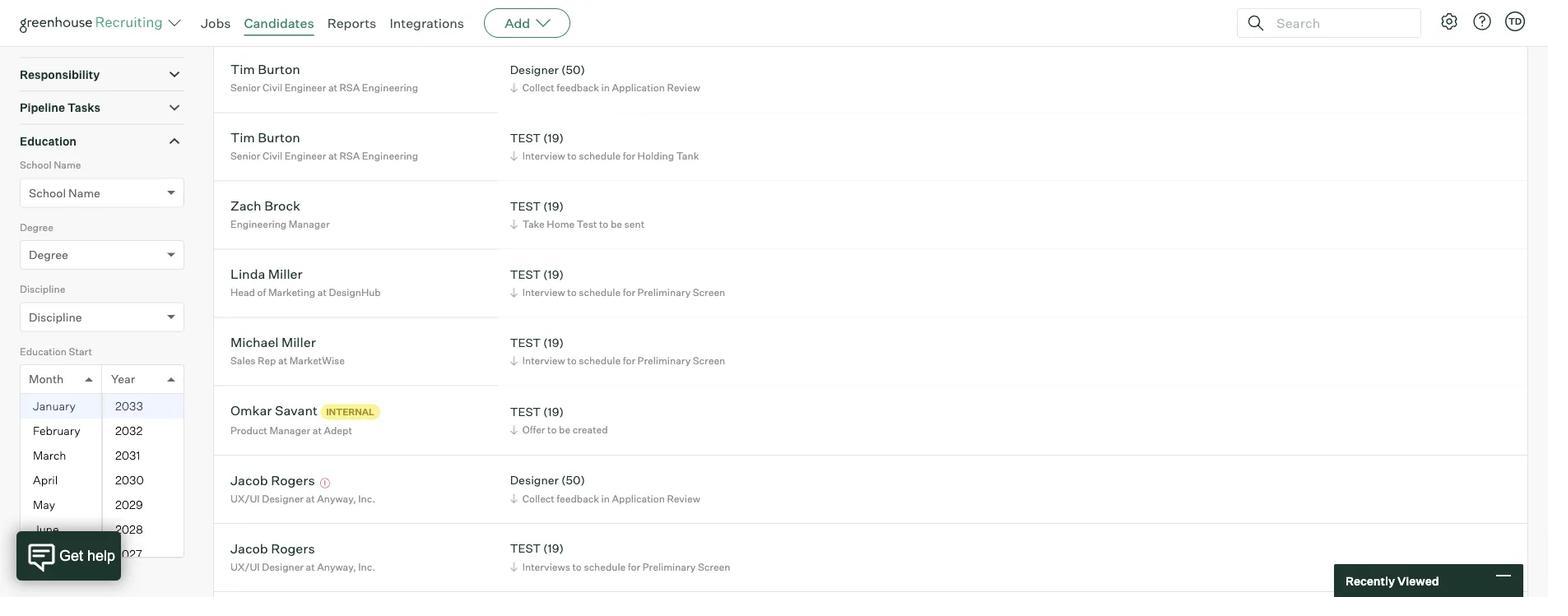 Task type: locate. For each thing, give the bounding box(es) containing it.
(19) for michael miller
[[543, 336, 564, 350]]

burton up brock
[[258, 129, 300, 146]]

2 test from the top
[[510, 199, 541, 213]]

feedback up the test (19) interview to schedule for holding tank
[[557, 82, 599, 94]]

start
[[69, 345, 92, 358]]

education for education
[[20, 134, 77, 148]]

engineer for designer (50)
[[285, 82, 326, 94]]

degree down school name element
[[20, 221, 53, 234]]

michael
[[230, 334, 279, 351]]

2 vertical spatial review
[[667, 493, 700, 505]]

at down ux/ui designer at anyway, inc.
[[306, 561, 315, 573]]

schedule right interviews
[[584, 561, 626, 573]]

1 vertical spatial interview to schedule for preliminary screen link
[[508, 353, 729, 369]]

interview to schedule for preliminary screen link up created
[[508, 353, 729, 369]]

at down jacob rogers
[[306, 493, 315, 505]]

test (19) interview to schedule for preliminary screen for linda miller
[[510, 267, 725, 299]]

senior for test (19)
[[230, 150, 260, 162]]

0 vertical spatial screen
[[693, 287, 725, 299]]

3 interview from the top
[[522, 355, 565, 367]]

1 (19) from the top
[[543, 131, 564, 145]]

school
[[20, 159, 52, 171], [29, 186, 66, 200]]

ux/ui
[[230, 493, 260, 505], [230, 561, 260, 573]]

for inside the test (19) interview to schedule for holding tank
[[623, 150, 635, 162]]

4 test from the top
[[510, 336, 541, 350]]

2 tim from the top
[[230, 129, 255, 146]]

feedback down created
[[557, 493, 599, 505]]

at inside the linda miller head of marketing at designhub
[[318, 287, 327, 299]]

0 vertical spatial miller
[[268, 266, 303, 282]]

2 rogers from the top
[[271, 540, 315, 557]]

(50) down offer to be created link
[[561, 473, 585, 488]]

at left n/a in the top of the page
[[270, 13, 279, 26]]

2 vertical spatial collect feedback in application review link
[[508, 491, 704, 507]]

screen inside the test (19) interviews to schedule for preliminary screen
[[698, 561, 730, 573]]

2 rsa from the top
[[340, 150, 360, 162]]

1 interview to schedule for preliminary screen link from the top
[[508, 285, 729, 301]]

1 vertical spatial test (19) interview to schedule for preliminary screen
[[510, 336, 725, 367]]

may
[[33, 498, 55, 513]]

1 vertical spatial engineer
[[285, 150, 326, 162]]

1 senior from the top
[[230, 82, 260, 94]]

at right rep in the bottom of the page
[[278, 355, 287, 367]]

2028 option
[[103, 518, 184, 543]]

tasks
[[67, 101, 100, 115]]

designer down ux/ui designer at anyway, inc.
[[262, 561, 304, 573]]

0 vertical spatial collect
[[522, 13, 555, 26]]

2029
[[115, 498, 143, 513]]

3 review from the top
[[667, 493, 700, 505]]

test (19) take home test to be sent
[[510, 199, 645, 231]]

tim burton senior civil engineer at rsa engineering up brock
[[230, 129, 418, 162]]

0 vertical spatial interview
[[522, 150, 565, 162]]

1 civil from the top
[[263, 82, 282, 94]]

designer down offer at left
[[510, 473, 559, 488]]

1 vertical spatial senior
[[230, 150, 260, 162]]

2032 option
[[103, 419, 184, 444]]

1 vertical spatial jacob
[[230, 540, 268, 557]]

to right offer at left
[[547, 424, 557, 436]]

1 vertical spatial be
[[559, 424, 571, 436]]

1 ux/ui from the top
[[230, 493, 260, 505]]

0 horizontal spatial be
[[559, 424, 571, 436]]

0 vertical spatial discipline
[[20, 283, 65, 296]]

rsa
[[340, 82, 360, 94], [340, 150, 360, 162]]

1 vertical spatial ux/ui
[[230, 561, 260, 573]]

feedback right add
[[557, 13, 599, 26]]

td
[[1509, 16, 1522, 27]]

screen
[[693, 287, 725, 299], [693, 355, 725, 367], [698, 561, 730, 573]]

1 burton from the top
[[258, 61, 300, 77]]

0 vertical spatial tim burton senior civil engineer at rsa engineering
[[230, 61, 418, 94]]

6 (19) from the top
[[543, 542, 564, 556]]

0 vertical spatial name
[[54, 159, 81, 171]]

designhub
[[329, 287, 381, 299]]

1 collect feedback in application review link from the top
[[508, 12, 704, 27]]

1 vertical spatial interview
[[522, 287, 565, 299]]

0 vertical spatial tim
[[230, 61, 255, 77]]

screen for michael miller
[[693, 355, 725, 367]]

1 vertical spatial in
[[601, 82, 610, 94]]

year down the 2033
[[111, 434, 135, 449]]

3 test from the top
[[510, 267, 541, 282]]

1 horizontal spatial be
[[611, 218, 622, 231]]

rsa for test (19)
[[340, 150, 360, 162]]

interview to schedule for preliminary screen link for michael miller
[[508, 353, 729, 369]]

0 horizontal spatial list box
[[21, 394, 101, 567]]

candidates link
[[244, 15, 314, 31]]

Most Recent Education Only checkbox
[[23, 471, 34, 481]]

1 vertical spatial feedback
[[557, 82, 599, 94]]

2 year from the top
[[111, 434, 135, 449]]

(19) inside the test (19) interview to schedule for holding tank
[[543, 131, 564, 145]]

0 vertical spatial ux/ui
[[230, 493, 260, 505]]

2 interview from the top
[[522, 287, 565, 299]]

2 senior from the top
[[230, 150, 260, 162]]

1 test (19) interview to schedule for preliminary screen from the top
[[510, 267, 725, 299]]

1 anyway, from the top
[[317, 493, 356, 505]]

omkar savant link
[[230, 403, 318, 422]]

schedule
[[579, 150, 621, 162], [579, 287, 621, 299], [579, 355, 621, 367], [584, 561, 626, 573]]

education for education start
[[20, 345, 67, 358]]

jacob for jacob rogers
[[230, 472, 268, 489]]

pipeline
[[20, 101, 65, 115]]

2 list box from the left
[[103, 394, 184, 567]]

2 collect feedback in application review link from the top
[[508, 80, 704, 96]]

1 jacob from the top
[[230, 472, 268, 489]]

to up test (19) offer to be created
[[567, 355, 577, 367]]

1 interview from the top
[[522, 150, 565, 162]]

0 vertical spatial tim burton link
[[230, 61, 300, 80]]

2 designer (50) collect feedback in application review from the top
[[510, 473, 700, 505]]

at inside jacob rogers ux/ui designer at anyway, inc.
[[306, 561, 315, 573]]

(19)
[[543, 131, 564, 145], [543, 199, 564, 213], [543, 267, 564, 282], [543, 336, 564, 350], [543, 404, 564, 419], [543, 542, 564, 556]]

0 vertical spatial rsa
[[340, 82, 360, 94]]

0 vertical spatial be
[[611, 218, 622, 231]]

jacob
[[230, 472, 268, 489], [230, 540, 268, 557]]

1 vertical spatial year
[[111, 434, 135, 449]]

to right the test at the left of page
[[599, 218, 609, 231]]

anyway, down jacob rogers has been in application review for more than 5 days image
[[317, 493, 356, 505]]

to
[[567, 150, 577, 162], [599, 218, 609, 231], [567, 287, 577, 299], [567, 355, 577, 367], [547, 424, 557, 436], [572, 561, 582, 573]]

education down pipeline
[[20, 134, 77, 148]]

1 vertical spatial inc.
[[358, 561, 375, 573]]

2 application from the top
[[612, 82, 665, 94]]

2 vertical spatial screen
[[698, 561, 730, 573]]

1 tim burton link from the top
[[230, 61, 300, 80]]

be inside 'test (19) take home test to be sent'
[[611, 218, 622, 231]]

1 year from the top
[[111, 372, 135, 387]]

discipline element
[[20, 282, 184, 344]]

year up the 2033
[[111, 372, 135, 387]]

6 test from the top
[[510, 542, 541, 556]]

tim burton senior civil engineer at rsa engineering
[[230, 61, 418, 94], [230, 129, 418, 162]]

list box containing 2033
[[103, 394, 184, 567]]

2 jacob from the top
[[230, 540, 268, 557]]

education
[[20, 134, 77, 148], [20, 345, 67, 358], [20, 408, 67, 420], [104, 471, 154, 484]]

engineer up brock
[[285, 150, 326, 162]]

(19) up test (19) offer to be created
[[543, 336, 564, 350]]

1 test from the top
[[510, 131, 541, 145]]

3 application from the top
[[612, 493, 665, 505]]

tim
[[230, 61, 255, 77], [230, 129, 255, 146]]

1 vertical spatial screen
[[693, 355, 725, 367]]

interview to schedule for holding tank link
[[508, 148, 703, 164]]

1 vertical spatial rogers
[[271, 540, 315, 557]]

5 test from the top
[[510, 404, 541, 419]]

interview inside the test (19) interview to schedule for holding tank
[[522, 150, 565, 162]]

manager
[[289, 218, 330, 231], [269, 424, 310, 437]]

1 collect from the top
[[522, 13, 555, 26]]

test (19) interview to schedule for preliminary screen for michael miller
[[510, 336, 725, 367]]

to right interviews
[[572, 561, 582, 573]]

(19) up offer to be created link
[[543, 404, 564, 419]]

be left "sent"
[[611, 218, 622, 231]]

schedule up created
[[579, 355, 621, 367]]

0 vertical spatial civil
[[263, 82, 282, 94]]

jacob down product
[[230, 472, 268, 489]]

1 list box from the left
[[21, 394, 101, 567]]

tim burton senior civil engineer at rsa engineering for test
[[230, 129, 418, 162]]

1 tim from the top
[[230, 61, 255, 77]]

ux/ui inside jacob rogers ux/ui designer at anyway, inc.
[[230, 561, 260, 573]]

1 designer (50) collect feedback in application review from the top
[[510, 62, 700, 94]]

education left start
[[20, 345, 67, 358]]

burton for test
[[258, 129, 300, 146]]

2 (50) from the top
[[561, 473, 585, 488]]

1 vertical spatial jacob rogers link
[[230, 540, 315, 559]]

0 vertical spatial review
[[667, 13, 700, 26]]

take
[[522, 218, 545, 231]]

2 test (19) interview to schedule for preliminary screen from the top
[[510, 336, 725, 367]]

school up degree element
[[29, 186, 66, 200]]

test inside the test (19) interview to schedule for holding tank
[[510, 131, 541, 145]]

february option
[[21, 419, 101, 444]]

0 vertical spatial in
[[601, 13, 610, 26]]

1 rsa from the top
[[340, 82, 360, 94]]

jacob rogers has been in application review for more than 5 days image
[[318, 479, 333, 489]]

designer (50) collect feedback in application review down created
[[510, 473, 700, 505]]

burton down candidates link
[[258, 61, 300, 77]]

1 vertical spatial collect
[[522, 82, 555, 94]]

ux/ui designer at anyway, inc.
[[230, 493, 375, 505]]

february
[[33, 424, 80, 438]]

omkar savant
[[230, 403, 318, 419]]

for for michael miller
[[623, 355, 635, 367]]

0 vertical spatial test (19) interview to schedule for preliminary screen
[[510, 267, 725, 299]]

at
[[270, 13, 279, 26], [328, 82, 337, 94], [328, 150, 337, 162], [318, 287, 327, 299], [278, 355, 287, 367], [313, 424, 322, 437], [306, 493, 315, 505], [306, 561, 315, 573]]

(19) up the home
[[543, 199, 564, 213]]

in
[[601, 13, 610, 26], [601, 82, 610, 94], [601, 493, 610, 505]]

miller inside the linda miller head of marketing at designhub
[[268, 266, 303, 282]]

1 vertical spatial collect feedback in application review link
[[508, 80, 704, 96]]

2 review from the top
[[667, 82, 700, 94]]

0 vertical spatial engineer
[[285, 82, 326, 94]]

test
[[510, 131, 541, 145], [510, 199, 541, 213], [510, 267, 541, 282], [510, 336, 541, 350], [510, 404, 541, 419], [510, 542, 541, 556]]

2 tim burton senior civil engineer at rsa engineering from the top
[[230, 129, 418, 162]]

interview to schedule for preliminary screen link
[[508, 285, 729, 301], [508, 353, 729, 369]]

0 vertical spatial designer (50) collect feedback in application review
[[510, 62, 700, 94]]

to for sales rep at marketwise
[[567, 355, 577, 367]]

collect for senior civil engineer at rsa engineering
[[522, 82, 555, 94]]

2033
[[115, 399, 143, 414]]

civil
[[263, 82, 282, 94], [263, 150, 282, 162]]

0 vertical spatial school name
[[20, 159, 81, 171]]

(50) down collect feedback in application review
[[561, 62, 585, 77]]

designer
[[510, 62, 559, 77], [510, 473, 559, 488], [262, 493, 304, 505], [262, 561, 304, 573]]

to up 'test (19) take home test to be sent'
[[567, 150, 577, 162]]

tim down student
[[230, 61, 255, 77]]

3 in from the top
[[601, 493, 610, 505]]

2 vertical spatial engineering
[[230, 218, 287, 231]]

review for senior civil engineer at rsa engineering
[[667, 82, 700, 94]]

rogers down ux/ui designer at anyway, inc.
[[271, 540, 315, 557]]

jacob inside jacob rogers ux/ui designer at anyway, inc.
[[230, 540, 268, 557]]

0 vertical spatial inc.
[[358, 493, 375, 505]]

(19) up interviews
[[543, 542, 564, 556]]

5 (19) from the top
[[543, 404, 564, 419]]

list box
[[21, 394, 101, 567], [103, 394, 184, 567]]

2 feedback from the top
[[557, 82, 599, 94]]

anyway, down ux/ui designer at anyway, inc.
[[317, 561, 356, 573]]

test (19) interview to schedule for preliminary screen
[[510, 267, 725, 299], [510, 336, 725, 367]]

rogers for jacob rogers
[[271, 472, 315, 489]]

0 vertical spatial jacob
[[230, 472, 268, 489]]

0 vertical spatial anyway,
[[317, 493, 356, 505]]

education down "2031"
[[104, 471, 154, 484]]

civil up brock
[[263, 150, 282, 162]]

2 engineer from the top
[[285, 150, 326, 162]]

1 vertical spatial preliminary
[[638, 355, 691, 367]]

michael miller link
[[230, 334, 316, 353]]

in up the test (19) interviews to schedule for preliminary screen
[[601, 493, 610, 505]]

pipeline tasks
[[20, 101, 100, 115]]

0 vertical spatial preliminary
[[638, 287, 691, 299]]

2 interview to schedule for preliminary screen link from the top
[[508, 353, 729, 369]]

month up the january
[[29, 372, 64, 387]]

1 in from the top
[[601, 13, 610, 26]]

2 vertical spatial application
[[612, 493, 665, 505]]

at right marketing on the left of the page
[[318, 287, 327, 299]]

tim burton senior civil engineer at rsa engineering down reports
[[230, 61, 418, 94]]

2 vertical spatial interview
[[522, 355, 565, 367]]

0 vertical spatial jacob rogers link
[[230, 472, 315, 491]]

education for education end
[[20, 408, 67, 420]]

test inside 'test (19) take home test to be sent'
[[510, 199, 541, 213]]

test (19) offer to be created
[[510, 404, 608, 436]]

school name down pipeline
[[20, 159, 81, 171]]

student at n/a
[[230, 13, 300, 26]]

1 vertical spatial (50)
[[561, 473, 585, 488]]

1 vertical spatial burton
[[258, 129, 300, 146]]

1 vertical spatial engineering
[[362, 150, 418, 162]]

2 (19) from the top
[[543, 199, 564, 213]]

0 vertical spatial rogers
[[271, 472, 315, 489]]

schedule left holding on the left top of page
[[579, 150, 621, 162]]

review
[[667, 13, 700, 26], [667, 82, 700, 94], [667, 493, 700, 505]]

anyway,
[[317, 493, 356, 505], [317, 561, 356, 573]]

name up degree element
[[68, 186, 100, 200]]

july option
[[21, 543, 101, 567]]

schedule inside the test (19) interviews to schedule for preliminary screen
[[584, 561, 626, 573]]

miller up marketing on the left of the page
[[268, 266, 303, 282]]

2 civil from the top
[[263, 150, 282, 162]]

1 vertical spatial name
[[68, 186, 100, 200]]

in up the test (19) interview to schedule for holding tank
[[601, 82, 610, 94]]

(19) up "interview to schedule for holding tank" "link"
[[543, 131, 564, 145]]

2 collect from the top
[[522, 82, 555, 94]]

home
[[547, 218, 575, 231]]

0 vertical spatial feedback
[[557, 13, 599, 26]]

1 vertical spatial tim burton link
[[230, 129, 300, 148]]

3 collect from the top
[[522, 493, 555, 505]]

school name
[[20, 159, 81, 171], [29, 186, 100, 200]]

4 (19) from the top
[[543, 336, 564, 350]]

zach brock engineering manager
[[230, 198, 330, 231]]

1 vertical spatial designer (50) collect feedback in application review
[[510, 473, 700, 505]]

2 vertical spatial feedback
[[557, 493, 599, 505]]

tim burton link up zach brock link
[[230, 129, 300, 148]]

2 inc. from the top
[[358, 561, 375, 573]]

0 vertical spatial application
[[612, 13, 665, 26]]

interview down take
[[522, 287, 565, 299]]

1 tim burton senior civil engineer at rsa engineering from the top
[[230, 61, 418, 94]]

interview to schedule for preliminary screen link down "sent"
[[508, 285, 729, 301]]

candidates
[[244, 15, 314, 31]]

1 vertical spatial anyway,
[[317, 561, 356, 573]]

0 vertical spatial burton
[[258, 61, 300, 77]]

1 vertical spatial civil
[[263, 150, 282, 162]]

miller inside 'michael miller sales rep at marketwise'
[[281, 334, 316, 351]]

schedule for michael miller
[[579, 355, 621, 367]]

degree up discipline element on the left of the page
[[29, 248, 68, 262]]

tim up zach
[[230, 129, 255, 146]]

1 vertical spatial month
[[29, 434, 64, 449]]

march option
[[21, 444, 101, 468]]

1 vertical spatial tim
[[230, 129, 255, 146]]

2 tim burton link from the top
[[230, 129, 300, 148]]

to inside 'test (19) take home test to be sent'
[[599, 218, 609, 231]]

be left created
[[559, 424, 571, 436]]

jacob rogers link down ux/ui designer at anyway, inc.
[[230, 540, 315, 559]]

jacob rogers link up ux/ui designer at anyway, inc.
[[230, 472, 315, 491]]

in for senior civil engineer at rsa engineering
[[601, 82, 610, 94]]

name down pipeline tasks at left
[[54, 159, 81, 171]]

1 (50) from the top
[[561, 62, 585, 77]]

miller
[[268, 266, 303, 282], [281, 334, 316, 351]]

school name up degree element
[[29, 186, 100, 200]]

designer (50) collect feedback in application review down collect feedback in application review
[[510, 62, 700, 94]]

2 in from the top
[[601, 82, 610, 94]]

1 horizontal spatial list box
[[103, 394, 184, 567]]

0 vertical spatial month
[[29, 372, 64, 387]]

miller up marketwise
[[281, 334, 316, 351]]

year
[[111, 372, 135, 387], [111, 434, 135, 449]]

collect for ux/ui designer at anyway, inc.
[[522, 493, 555, 505]]

(19) for linda miller
[[543, 267, 564, 282]]

1 vertical spatial review
[[667, 82, 700, 94]]

review for ux/ui designer at anyway, inc.
[[667, 493, 700, 505]]

to for head of marketing at designhub
[[567, 287, 577, 299]]

(19) down the home
[[543, 267, 564, 282]]

application for senior civil engineer at rsa engineering
[[612, 82, 665, 94]]

interview
[[522, 150, 565, 162], [522, 287, 565, 299], [522, 355, 565, 367]]

preliminary for michael miller
[[638, 355, 691, 367]]

jacob down jacob rogers
[[230, 540, 268, 557]]

preliminary for linda miller
[[638, 287, 691, 299]]

2 ux/ui from the top
[[230, 561, 260, 573]]

school down pipeline
[[20, 159, 52, 171]]

rogers up ux/ui designer at anyway, inc.
[[271, 472, 315, 489]]

1 vertical spatial application
[[612, 82, 665, 94]]

1 rogers from the top
[[271, 472, 315, 489]]

senior up zach
[[230, 150, 260, 162]]

offer
[[522, 424, 545, 436]]

discipline
[[20, 283, 65, 296], [29, 310, 82, 324]]

1 review from the top
[[667, 13, 700, 26]]

configure image
[[1440, 12, 1459, 31]]

0 vertical spatial senior
[[230, 82, 260, 94]]

0 vertical spatial interview to schedule for preliminary screen link
[[508, 285, 729, 301]]

to down take home test to be sent link
[[567, 287, 577, 299]]

2 vertical spatial preliminary
[[643, 561, 696, 573]]

1 feedback from the top
[[557, 13, 599, 26]]

burton
[[258, 61, 300, 77], [258, 129, 300, 146]]

profile
[[20, 1, 56, 15]]

test for zach brock
[[510, 199, 541, 213]]

linda miller head of marketing at designhub
[[230, 266, 381, 299]]

manager down brock
[[289, 218, 330, 231]]

1 vertical spatial school
[[29, 186, 66, 200]]

designer (50) collect feedback in application review for senior civil engineer at rsa engineering
[[510, 62, 700, 94]]

0 vertical spatial engineering
[[362, 82, 418, 94]]

3 feedback from the top
[[557, 493, 599, 505]]

rogers inside jacob rogers ux/ui designer at anyway, inc.
[[271, 540, 315, 557]]

1 vertical spatial tim burton senior civil engineer at rsa engineering
[[230, 129, 418, 162]]

month down education end in the left of the page
[[29, 434, 64, 449]]

designer (50) collect feedback in application review
[[510, 62, 700, 94], [510, 473, 700, 505]]

july
[[33, 548, 55, 562]]

interview up 'test (19) take home test to be sent'
[[522, 150, 565, 162]]

brock
[[264, 198, 300, 214]]

0 vertical spatial manager
[[289, 218, 330, 231]]

list box containing january
[[21, 394, 101, 567]]

0 vertical spatial year
[[111, 372, 135, 387]]

manager down savant in the bottom of the page
[[269, 424, 310, 437]]

feedback
[[557, 13, 599, 26], [557, 82, 599, 94], [557, 493, 599, 505]]

1 engineer from the top
[[285, 82, 326, 94]]

None field
[[21, 366, 37, 394], [111, 366, 115, 394], [21, 366, 37, 394], [111, 366, 115, 394]]

2 vertical spatial collect
[[522, 493, 555, 505]]

in right add 'popup button'
[[601, 13, 610, 26]]

2031 option
[[103, 444, 184, 468]]

tim burton link down candidates link
[[230, 61, 300, 80]]

for
[[623, 150, 635, 162], [623, 287, 635, 299], [623, 355, 635, 367], [628, 561, 641, 573]]

list box for month
[[21, 394, 101, 567]]

0 vertical spatial collect feedback in application review link
[[508, 12, 704, 27]]

0 vertical spatial (50)
[[561, 62, 585, 77]]

2 burton from the top
[[258, 129, 300, 146]]

interview up test (19) offer to be created
[[522, 355, 565, 367]]

engineer down candidates link
[[285, 82, 326, 94]]

feedback for ux/ui designer at anyway, inc.
[[557, 493, 599, 505]]

education up february
[[20, 408, 67, 420]]

only
[[156, 471, 179, 484]]

senior down student
[[230, 82, 260, 94]]

3 (19) from the top
[[543, 267, 564, 282]]

to inside test (19) offer to be created
[[547, 424, 557, 436]]

civil down candidates
[[263, 82, 282, 94]]

engineer for test (19)
[[285, 150, 326, 162]]

degree
[[20, 221, 53, 234], [29, 248, 68, 262]]

schedule down the test at the left of page
[[579, 287, 621, 299]]

application for ux/ui designer at anyway, inc.
[[612, 493, 665, 505]]

1 vertical spatial rsa
[[340, 150, 360, 162]]

be
[[611, 218, 622, 231], [559, 424, 571, 436]]

2 anyway, from the top
[[317, 561, 356, 573]]

1 jacob rogers link from the top
[[230, 472, 315, 491]]

to inside the test (19) interview to schedule for holding tank
[[567, 150, 577, 162]]

(19) inside 'test (19) take home test to be sent'
[[543, 199, 564, 213]]

1 vertical spatial miller
[[281, 334, 316, 351]]

2 vertical spatial in
[[601, 493, 610, 505]]

3 collect feedback in application review link from the top
[[508, 491, 704, 507]]

application
[[612, 13, 665, 26], [612, 82, 665, 94], [612, 493, 665, 505]]

schedule inside the test (19) interview to schedule for holding tank
[[579, 150, 621, 162]]

rogers for jacob rogers ux/ui designer at anyway, inc.
[[271, 540, 315, 557]]

to for product manager at adept
[[547, 424, 557, 436]]



Task type: vqa. For each thing, say whether or not it's contained in the screenshot.
top THE CIVIL
yes



Task type: describe. For each thing, give the bounding box(es) containing it.
interviews
[[522, 561, 570, 573]]

list box for year
[[103, 394, 184, 567]]

reports link
[[327, 15, 376, 31]]

2029 option
[[103, 493, 184, 518]]

1 vertical spatial school name
[[29, 186, 100, 200]]

integrations link
[[390, 15, 464, 31]]

2033 option
[[103, 394, 184, 419]]

product manager at adept
[[230, 424, 352, 437]]

reports
[[327, 15, 376, 31]]

recent
[[67, 471, 102, 484]]

omkar
[[230, 403, 272, 419]]

manager inside the zach brock engineering manager
[[289, 218, 330, 231]]

linda
[[230, 266, 265, 282]]

viewed
[[1398, 574, 1439, 588]]

test (19) interviews to schedule for preliminary screen
[[510, 542, 730, 573]]

interview for linda miller
[[522, 287, 565, 299]]

january option
[[21, 394, 101, 419]]

test inside the test (19) interviews to schedule for preliminary screen
[[510, 542, 541, 556]]

collect feedback in application review
[[522, 13, 700, 26]]

inc. inside jacob rogers ux/ui designer at anyway, inc.
[[358, 561, 375, 573]]

test
[[577, 218, 597, 231]]

add
[[505, 15, 530, 31]]

recently viewed
[[1346, 574, 1439, 588]]

1 vertical spatial discipline
[[29, 310, 82, 324]]

1 vertical spatial manager
[[269, 424, 310, 437]]

engineering for test (19)
[[362, 150, 418, 162]]

interview for tim burton
[[522, 150, 565, 162]]

be inside test (19) offer to be created
[[559, 424, 571, 436]]

designer inside jacob rogers ux/ui designer at anyway, inc.
[[262, 561, 304, 573]]

degree element
[[20, 220, 184, 282]]

june option
[[21, 518, 101, 543]]

jacob for jacob rogers ux/ui designer at anyway, inc.
[[230, 540, 268, 557]]

2032
[[115, 424, 143, 438]]

june
[[33, 523, 59, 537]]

schedule for tim burton
[[579, 150, 621, 162]]

internal
[[326, 407, 374, 418]]

holding
[[638, 150, 674, 162]]

reset
[[44, 514, 75, 529]]

january
[[33, 399, 76, 414]]

rep
[[258, 355, 276, 367]]

add button
[[484, 8, 571, 38]]

0 vertical spatial degree
[[20, 221, 53, 234]]

reset filters
[[44, 514, 110, 529]]

feedback for senior civil engineer at rsa engineering
[[557, 82, 599, 94]]

rsa for designer (50)
[[340, 82, 360, 94]]

education start
[[20, 345, 92, 358]]

2 jacob rogers link from the top
[[230, 540, 315, 559]]

take home test to be sent link
[[508, 217, 649, 232]]

tim for designer
[[230, 61, 255, 77]]

1 inc. from the top
[[358, 493, 375, 505]]

interview to schedule for preliminary screen link for linda miller
[[508, 285, 729, 301]]

source
[[20, 34, 59, 48]]

designer (50) collect feedback in application review for ux/ui designer at anyway, inc.
[[510, 473, 700, 505]]

tim burton senior civil engineer at rsa engineering for designer
[[230, 61, 418, 94]]

(19) for tim burton
[[543, 131, 564, 145]]

miller for linda miller
[[268, 266, 303, 282]]

student
[[230, 13, 268, 26]]

designer down add 'popup button'
[[510, 62, 559, 77]]

greenhouse recruiting image
[[20, 13, 168, 33]]

linda miller link
[[230, 266, 303, 285]]

profile details
[[20, 1, 98, 15]]

senior for designer (50)
[[230, 82, 260, 94]]

test for linda miller
[[510, 267, 541, 282]]

jobs
[[201, 15, 231, 31]]

filters
[[77, 514, 110, 529]]

april
[[33, 473, 58, 488]]

1 month from the top
[[29, 372, 64, 387]]

designer down jacob rogers
[[262, 493, 304, 505]]

interview for michael miller
[[522, 355, 565, 367]]

in for ux/ui designer at anyway, inc.
[[601, 493, 610, 505]]

tim for test
[[230, 129, 255, 146]]

Search text field
[[1272, 11, 1406, 35]]

miller for michael miller
[[281, 334, 316, 351]]

at down reports link
[[328, 82, 337, 94]]

schedule for linda miller
[[579, 287, 621, 299]]

screen for linda miller
[[693, 287, 725, 299]]

td button
[[1505, 12, 1525, 31]]

for for linda miller
[[623, 287, 635, 299]]

adept
[[324, 424, 352, 437]]

test for tim burton
[[510, 131, 541, 145]]

school name element
[[20, 157, 184, 220]]

0 vertical spatial school
[[20, 159, 52, 171]]

2027 option
[[103, 543, 184, 567]]

reset filters button
[[20, 506, 119, 537]]

collect feedback in application review link for senior civil engineer at rsa engineering
[[508, 80, 704, 96]]

at up the zach brock engineering manager
[[328, 150, 337, 162]]

(19) inside test (19) offer to be created
[[543, 404, 564, 419]]

tim burton link for designer
[[230, 61, 300, 80]]

collect feedback in application review link for ux/ui designer at anyway, inc.
[[508, 491, 704, 507]]

civil for test (19)
[[263, 150, 282, 162]]

(50) for senior civil engineer at rsa engineering
[[561, 62, 585, 77]]

zach
[[230, 198, 261, 214]]

offer to be created link
[[508, 422, 612, 438]]

for for tim burton
[[623, 150, 635, 162]]

1 application from the top
[[612, 13, 665, 26]]

jacob rogers
[[230, 472, 315, 489]]

recently
[[1346, 574, 1395, 588]]

2031
[[115, 449, 140, 463]]

test inside test (19) offer to be created
[[510, 404, 541, 419]]

most
[[40, 471, 65, 484]]

1 vertical spatial degree
[[29, 248, 68, 262]]

interviews to schedule for preliminary screen link
[[508, 559, 735, 575]]

at left adept
[[313, 424, 322, 437]]

sent
[[624, 218, 645, 231]]

zach brock link
[[230, 198, 300, 217]]

marketwise
[[289, 355, 345, 367]]

(50) for ux/ui designer at anyway, inc.
[[561, 473, 585, 488]]

savant
[[275, 403, 318, 419]]

engineering for designer (50)
[[362, 82, 418, 94]]

preliminary inside the test (19) interviews to schedule for preliminary screen
[[643, 561, 696, 573]]

td button
[[1502, 8, 1528, 35]]

product
[[230, 424, 267, 437]]

end
[[69, 408, 87, 420]]

jacob rogers ux/ui designer at anyway, inc.
[[230, 540, 375, 573]]

of
[[257, 287, 266, 299]]

year for education start
[[111, 372, 135, 387]]

2 month from the top
[[29, 434, 64, 449]]

details
[[59, 1, 98, 15]]

at inside 'michael miller sales rep at marketwise'
[[278, 355, 287, 367]]

responsibility
[[20, 67, 100, 82]]

integrations
[[390, 15, 464, 31]]

marketing
[[268, 287, 315, 299]]

n/a
[[281, 13, 300, 26]]

march
[[33, 449, 66, 463]]

engineering inside the zach brock engineering manager
[[230, 218, 287, 231]]

burton for designer
[[258, 61, 300, 77]]

april option
[[21, 468, 101, 493]]

jobs link
[[201, 15, 231, 31]]

2030 option
[[103, 468, 184, 493]]

anyway, inside jacob rogers ux/ui designer at anyway, inc.
[[317, 561, 356, 573]]

tank
[[676, 150, 699, 162]]

collect feedback in application review link for student at n/a
[[508, 12, 704, 27]]

for inside the test (19) interviews to schedule for preliminary screen
[[628, 561, 641, 573]]

tim burton link for test
[[230, 129, 300, 148]]

2028
[[115, 523, 143, 537]]

to for senior civil engineer at rsa engineering
[[567, 150, 577, 162]]

education end
[[20, 408, 87, 420]]

test (19) interview to schedule for holding tank
[[510, 131, 699, 162]]

created
[[573, 424, 608, 436]]

michael miller sales rep at marketwise
[[230, 334, 345, 367]]

year for education end
[[111, 434, 135, 449]]

(19) inside the test (19) interviews to schedule for preliminary screen
[[543, 542, 564, 556]]

most recent education only
[[40, 471, 179, 484]]

(19) for zach brock
[[543, 199, 564, 213]]

2027
[[115, 548, 142, 562]]

sales
[[230, 355, 256, 367]]

head
[[230, 287, 255, 299]]

to inside the test (19) interviews to schedule for preliminary screen
[[572, 561, 582, 573]]

2030
[[115, 473, 144, 488]]

may option
[[21, 493, 101, 518]]

test for michael miller
[[510, 336, 541, 350]]

civil for designer (50)
[[263, 82, 282, 94]]



